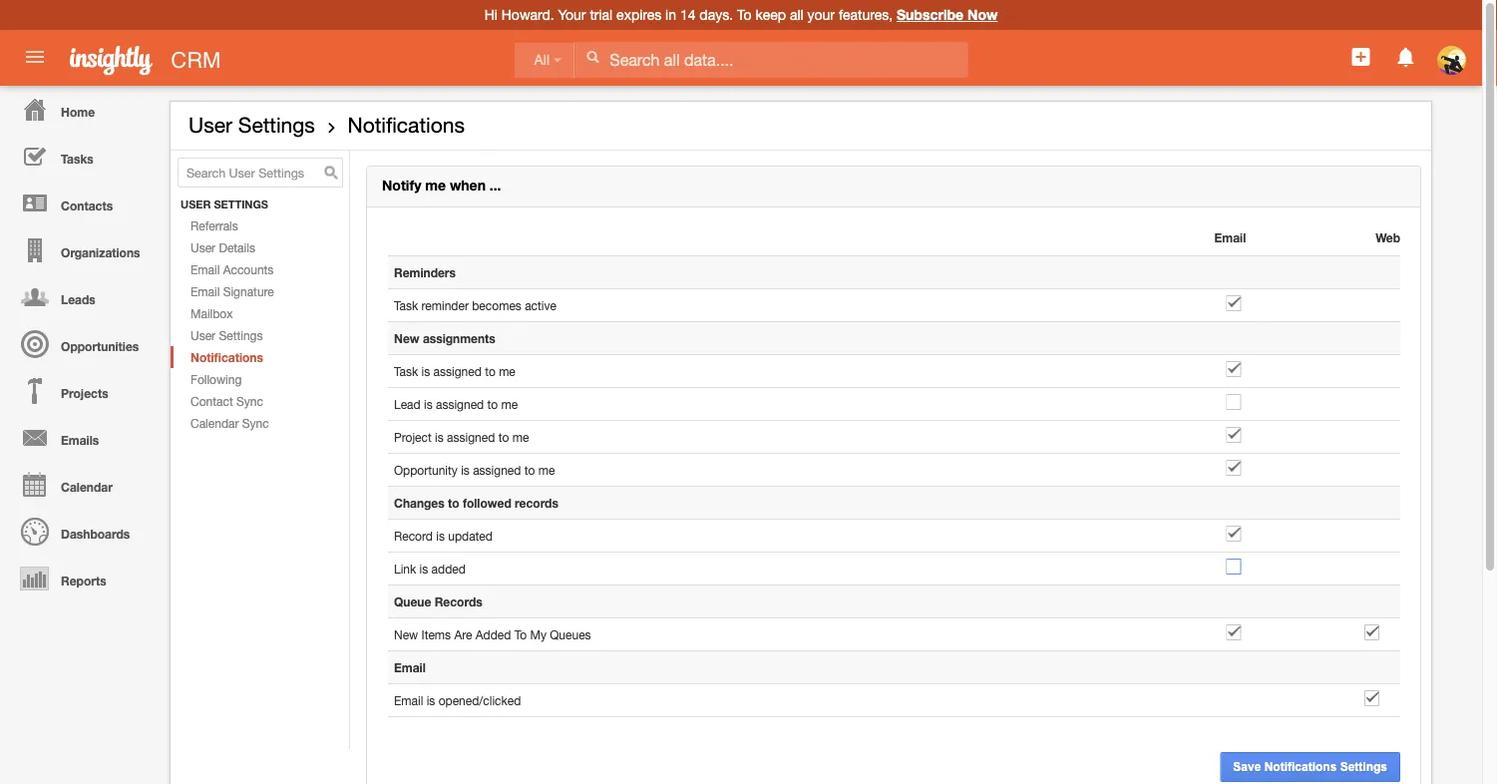 Task type: describe. For each thing, give the bounding box(es) containing it.
your
[[558, 6, 586, 23]]

user
[[181, 198, 211, 211]]

changes to followed records
[[394, 496, 559, 510]]

organizations link
[[5, 227, 160, 273]]

new items are added to my queues
[[394, 628, 591, 642]]

subscribe
[[897, 6, 964, 23]]

my
[[530, 628, 547, 642]]

emails
[[61, 433, 99, 447]]

following
[[191, 372, 242, 386]]

task is assigned to me
[[394, 364, 516, 378]]

reports link
[[5, 555, 160, 602]]

contacts link
[[5, 180, 160, 227]]

records
[[515, 496, 559, 510]]

settings inside user settings referrals user details email accounts email signature mailbox user settings notifications following contact sync calendar sync
[[219, 328, 263, 342]]

assigned for project
[[447, 430, 495, 444]]

save
[[1234, 760, 1262, 774]]

14
[[680, 6, 696, 23]]

project
[[394, 430, 432, 444]]

notifications inside user settings referrals user details email accounts email signature mailbox user settings notifications following contact sync calendar sync
[[191, 350, 263, 364]]

updated
[[448, 529, 493, 543]]

organizations
[[61, 245, 140, 259]]

me for opportunity is assigned to me
[[539, 463, 555, 477]]

when
[[450, 177, 486, 194]]

web
[[1376, 231, 1401, 245]]

leads
[[61, 292, 96, 306]]

your
[[808, 6, 835, 23]]

0 vertical spatial notifications link
[[348, 113, 465, 137]]

dashboards
[[61, 527, 130, 541]]

reminders
[[394, 265, 456, 279]]

accounts
[[223, 262, 274, 276]]

queues
[[550, 628, 591, 642]]

hi
[[485, 6, 498, 23]]

crm
[[171, 47, 221, 72]]

link
[[394, 562, 416, 576]]

...
[[490, 177, 501, 194]]

email signature link
[[171, 280, 349, 302]]

projects
[[61, 386, 108, 400]]

followed
[[463, 496, 512, 510]]

in
[[666, 6, 677, 23]]

tasks
[[61, 152, 94, 166]]

home link
[[5, 86, 160, 133]]

1 vertical spatial to
[[515, 628, 527, 642]]

white image
[[586, 50, 600, 64]]

me for project is assigned to me
[[513, 430, 529, 444]]

0 vertical spatial to
[[737, 6, 752, 23]]

user settings referrals user details email accounts email signature mailbox user settings notifications following contact sync calendar sync
[[181, 198, 274, 430]]

subscribe now link
[[897, 6, 998, 23]]

now
[[968, 6, 998, 23]]

all
[[790, 6, 804, 23]]

notifications image
[[1395, 45, 1419, 69]]

opened/clicked
[[439, 694, 521, 708]]

opportunity
[[394, 463, 458, 477]]

link is added
[[394, 562, 466, 576]]

lead is assigned to me
[[394, 397, 518, 411]]

referrals
[[191, 219, 238, 233]]

mailbox link
[[171, 302, 349, 324]]

navigation containing home
[[0, 86, 160, 602]]

dashboards link
[[5, 508, 160, 555]]

settings inside button
[[1341, 760, 1388, 774]]

details
[[219, 241, 255, 255]]

me for lead is assigned to me
[[501, 397, 518, 411]]

lead
[[394, 397, 421, 411]]

0 vertical spatial user
[[189, 113, 232, 137]]

1 vertical spatial user settings link
[[171, 324, 349, 346]]

tasks link
[[5, 133, 160, 180]]

contacts
[[61, 199, 113, 213]]

is for project
[[435, 430, 444, 444]]

added
[[476, 628, 511, 642]]

signature
[[223, 284, 274, 298]]

all
[[534, 52, 550, 68]]

added
[[432, 562, 466, 576]]

items
[[422, 628, 451, 642]]

opportunities
[[61, 339, 139, 353]]

is for lead
[[424, 397, 433, 411]]

to for opportunity is assigned to me
[[525, 463, 535, 477]]

save notifications settings button
[[1221, 752, 1401, 782]]

hi howard. your trial expires in 14 days. to keep all your features, subscribe now
[[485, 6, 998, 23]]



Task type: locate. For each thing, give the bounding box(es) containing it.
to for task is assigned to me
[[485, 364, 496, 378]]

to up records
[[525, 463, 535, 477]]

me up the 'project is assigned to me'
[[501, 397, 518, 411]]

new for new items are added to my queues
[[394, 628, 418, 642]]

to up the 'project is assigned to me'
[[488, 397, 498, 411]]

1 vertical spatial new
[[394, 628, 418, 642]]

notifications up following on the left top of page
[[191, 350, 263, 364]]

0 horizontal spatial calendar
[[61, 480, 113, 494]]

notifications link
[[348, 113, 465, 137], [171, 346, 349, 368]]

notifications inside button
[[1265, 760, 1337, 774]]

notifications
[[348, 113, 465, 137], [191, 350, 263, 364], [1265, 760, 1337, 774]]

records
[[435, 595, 483, 609]]

leads link
[[5, 273, 160, 320]]

new
[[394, 331, 420, 345], [394, 628, 418, 642]]

me up opportunity is assigned to me
[[513, 430, 529, 444]]

task
[[394, 298, 418, 312], [394, 364, 418, 378]]

save notifications settings
[[1234, 760, 1388, 774]]

is for record
[[436, 529, 445, 543]]

referrals link
[[171, 215, 349, 237]]

queue records
[[394, 595, 483, 609]]

user details link
[[171, 237, 349, 259]]

1 vertical spatial sync
[[242, 416, 269, 430]]

contact
[[191, 394, 233, 408]]

record
[[394, 529, 433, 543]]

sync down contact sync 'link'
[[242, 416, 269, 430]]

sync
[[236, 394, 263, 408], [242, 416, 269, 430]]

me up lead is assigned to me
[[499, 364, 516, 378]]

1 vertical spatial task
[[394, 364, 418, 378]]

settings
[[214, 198, 268, 211]]

2 vertical spatial user
[[191, 328, 216, 342]]

opportunity is assigned to me
[[394, 463, 555, 477]]

to
[[485, 364, 496, 378], [488, 397, 498, 411], [499, 430, 509, 444], [525, 463, 535, 477], [448, 496, 460, 510]]

2 task from the top
[[394, 364, 418, 378]]

notifications link up contact sync 'link'
[[171, 346, 349, 368]]

task up lead
[[394, 364, 418, 378]]

to for project is assigned to me
[[499, 430, 509, 444]]

calendar down contact
[[191, 416, 239, 430]]

to left my
[[515, 628, 527, 642]]

is for link
[[420, 562, 428, 576]]

to down "assignments"
[[485, 364, 496, 378]]

None checkbox
[[1227, 427, 1242, 443], [1227, 526, 1242, 542], [1365, 691, 1380, 707], [1227, 427, 1242, 443], [1227, 526, 1242, 542], [1365, 691, 1380, 707]]

user settings link up the search user settings text field
[[189, 113, 315, 137]]

settings
[[238, 113, 315, 137], [219, 328, 263, 342], [1341, 760, 1388, 774]]

2 vertical spatial settings
[[1341, 760, 1388, 774]]

0 vertical spatial sync
[[236, 394, 263, 408]]

user settings
[[189, 113, 315, 137]]

0 vertical spatial settings
[[238, 113, 315, 137]]

projects link
[[5, 367, 160, 414]]

is down the 'project is assigned to me'
[[461, 463, 470, 477]]

howard.
[[502, 6, 554, 23]]

assigned up followed
[[473, 463, 521, 477]]

me
[[425, 177, 446, 194], [499, 364, 516, 378], [501, 397, 518, 411], [513, 430, 529, 444], [539, 463, 555, 477]]

features,
[[839, 6, 893, 23]]

notifications link up notify
[[348, 113, 465, 137]]

reminder
[[422, 298, 469, 312]]

record is updated
[[394, 529, 493, 543]]

Search User Settings text field
[[178, 158, 343, 188]]

is for email
[[427, 694, 435, 708]]

user settings link
[[189, 113, 315, 137], [171, 324, 349, 346]]

notifications up notify
[[348, 113, 465, 137]]

all link
[[514, 42, 575, 78]]

0 horizontal spatial to
[[515, 628, 527, 642]]

are
[[454, 628, 472, 642]]

None checkbox
[[1227, 295, 1242, 311], [1227, 361, 1242, 377], [1227, 394, 1242, 410], [1227, 460, 1242, 476], [1227, 559, 1242, 575], [1227, 625, 1242, 641], [1365, 625, 1380, 641], [1227, 295, 1242, 311], [1227, 361, 1242, 377], [1227, 394, 1242, 410], [1227, 460, 1242, 476], [1227, 559, 1242, 575], [1227, 625, 1242, 641], [1365, 625, 1380, 641]]

home
[[61, 105, 95, 119]]

following link
[[171, 368, 349, 390]]

is left opened/clicked
[[427, 694, 435, 708]]

assignments
[[423, 331, 496, 345]]

queue
[[394, 595, 431, 609]]

to
[[737, 6, 752, 23], [515, 628, 527, 642]]

calendar up the dashboards link on the left of page
[[61, 480, 113, 494]]

0 vertical spatial new
[[394, 331, 420, 345]]

0 vertical spatial task
[[394, 298, 418, 312]]

reports
[[61, 574, 106, 588]]

to up opportunity is assigned to me
[[499, 430, 509, 444]]

me for task is assigned to me
[[499, 364, 516, 378]]

is
[[422, 364, 430, 378], [424, 397, 433, 411], [435, 430, 444, 444], [461, 463, 470, 477], [436, 529, 445, 543], [420, 562, 428, 576], [427, 694, 435, 708]]

assigned
[[434, 364, 482, 378], [436, 397, 484, 411], [447, 430, 495, 444], [473, 463, 521, 477]]

1 vertical spatial user
[[191, 241, 216, 255]]

0 vertical spatial calendar
[[191, 416, 239, 430]]

task for task reminder becomes active
[[394, 298, 418, 312]]

is right lead
[[424, 397, 433, 411]]

is right link
[[420, 562, 428, 576]]

0 horizontal spatial notifications
[[191, 350, 263, 364]]

1 new from the top
[[394, 331, 420, 345]]

calendar inside navigation
[[61, 480, 113, 494]]

calendar link
[[5, 461, 160, 508]]

user down "crm"
[[189, 113, 232, 137]]

notify
[[382, 177, 421, 194]]

email
[[1215, 231, 1247, 245], [191, 262, 220, 276], [191, 284, 220, 298], [394, 661, 426, 675], [394, 694, 423, 708]]

user down referrals
[[191, 241, 216, 255]]

contact sync link
[[171, 390, 349, 412]]

emails link
[[5, 414, 160, 461]]

navigation
[[0, 86, 160, 602]]

expires
[[617, 6, 662, 23]]

1 horizontal spatial calendar
[[191, 416, 239, 430]]

1 horizontal spatial notifications
[[348, 113, 465, 137]]

1 horizontal spatial to
[[737, 6, 752, 23]]

days.
[[700, 6, 733, 23]]

changes
[[394, 496, 445, 510]]

0 vertical spatial user settings link
[[189, 113, 315, 137]]

opportunities link
[[5, 320, 160, 367]]

1 vertical spatial settings
[[219, 328, 263, 342]]

me left when at top left
[[425, 177, 446, 194]]

email is opened/clicked
[[394, 694, 521, 708]]

assigned up lead is assigned to me
[[434, 364, 482, 378]]

task reminder becomes active
[[394, 298, 557, 312]]

is right record
[[436, 529, 445, 543]]

is right project
[[435, 430, 444, 444]]

calendar inside user settings referrals user details email accounts email signature mailbox user settings notifications following contact sync calendar sync
[[191, 416, 239, 430]]

project is assigned to me
[[394, 430, 529, 444]]

mailbox
[[191, 306, 233, 320]]

1 task from the top
[[394, 298, 418, 312]]

assigned for opportunity
[[473, 463, 521, 477]]

assigned up opportunity is assigned to me
[[447, 430, 495, 444]]

becomes
[[472, 298, 522, 312]]

me up records
[[539, 463, 555, 477]]

2 horizontal spatial notifications
[[1265, 760, 1337, 774]]

to left followed
[[448, 496, 460, 510]]

2 vertical spatial notifications
[[1265, 760, 1337, 774]]

new left items
[[394, 628, 418, 642]]

to left keep
[[737, 6, 752, 23]]

keep
[[756, 6, 786, 23]]

calendar sync link
[[171, 412, 349, 434]]

is down new assignments
[[422, 364, 430, 378]]

Search all data.... text field
[[575, 42, 968, 78]]

assigned for lead
[[436, 397, 484, 411]]

user settings link up following 'link' on the left top of the page
[[171, 324, 349, 346]]

is for opportunity
[[461, 463, 470, 477]]

email accounts link
[[171, 259, 349, 280]]

assigned up the 'project is assigned to me'
[[436, 397, 484, 411]]

assigned for task
[[434, 364, 482, 378]]

1 vertical spatial notifications link
[[171, 346, 349, 368]]

new left "assignments"
[[394, 331, 420, 345]]

0 vertical spatial notifications
[[348, 113, 465, 137]]

new assignments
[[394, 331, 496, 345]]

task down reminders
[[394, 298, 418, 312]]

active
[[525, 298, 557, 312]]

task for task is assigned to me
[[394, 364, 418, 378]]

1 vertical spatial calendar
[[61, 480, 113, 494]]

sync up calendar sync link on the left
[[236, 394, 263, 408]]

notify me when ...
[[382, 177, 501, 194]]

new for new assignments
[[394, 331, 420, 345]]

calendar
[[191, 416, 239, 430], [61, 480, 113, 494]]

1 vertical spatial notifications
[[191, 350, 263, 364]]

trial
[[590, 6, 613, 23]]

2 new from the top
[[394, 628, 418, 642]]

is for task
[[422, 364, 430, 378]]

notifications right save
[[1265, 760, 1337, 774]]

user down "mailbox"
[[191, 328, 216, 342]]

to for lead is assigned to me
[[488, 397, 498, 411]]



Task type: vqa. For each thing, say whether or not it's contained in the screenshot.
days. at left top
yes



